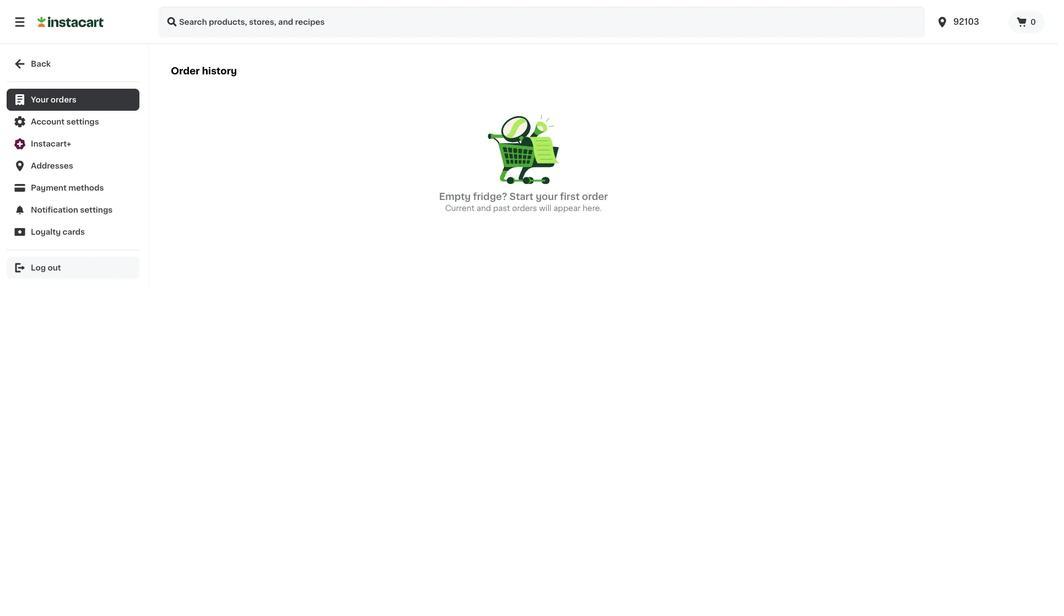 Task type: vqa. For each thing, say whether or not it's contained in the screenshot.
DELIVERY
no



Task type: describe. For each thing, give the bounding box(es) containing it.
will
[[539, 205, 552, 212]]

orders inside empty fridge? start your first order current and past orders will appear here.
[[512, 205, 537, 212]]

0
[[1031, 18, 1036, 26]]

loyalty cards link
[[7, 221, 139, 243]]

empty
[[439, 192, 471, 202]]

payment methods
[[31, 184, 104, 192]]

Search field
[[159, 7, 925, 37]]

92103
[[953, 18, 979, 26]]

appear
[[553, 205, 581, 212]]

your orders
[[31, 96, 77, 104]]

start
[[510, 192, 533, 202]]

log out
[[31, 264, 61, 272]]

0 button
[[1009, 11, 1045, 33]]

payment
[[31, 184, 67, 192]]

orders inside "your orders" link
[[51, 96, 77, 104]]

out
[[48, 264, 61, 272]]

cards
[[63, 228, 85, 236]]

history
[[202, 66, 237, 76]]

past
[[493, 205, 510, 212]]

account settings link
[[7, 111, 139, 133]]

methods
[[68, 184, 104, 192]]

here.
[[583, 205, 602, 212]]

order
[[582, 192, 608, 202]]

loyalty
[[31, 228, 61, 236]]

account
[[31, 118, 65, 126]]

current
[[445, 205, 475, 212]]

addresses
[[31, 162, 73, 170]]

loyalty cards
[[31, 228, 85, 236]]

settings for account settings
[[66, 118, 99, 126]]

92103 button
[[936, 7, 1002, 37]]

order history
[[171, 66, 237, 76]]

instacart+ link
[[7, 133, 139, 155]]

addresses link
[[7, 155, 139, 177]]

log out link
[[7, 257, 139, 279]]



Task type: locate. For each thing, give the bounding box(es) containing it.
orders up "account settings"
[[51, 96, 77, 104]]

orders down the start
[[512, 205, 537, 212]]

order
[[171, 66, 200, 76]]

notification
[[31, 206, 78, 214]]

0 vertical spatial settings
[[66, 118, 99, 126]]

settings
[[66, 118, 99, 126], [80, 206, 113, 214]]

log
[[31, 264, 46, 272]]

instacart logo image
[[37, 15, 104, 29]]

empty fridge? start your first order current and past orders will appear here.
[[439, 192, 608, 212]]

settings down "methods"
[[80, 206, 113, 214]]

instacart+
[[31, 140, 71, 148]]

your
[[31, 96, 49, 104]]

and
[[477, 205, 491, 212]]

92103 button
[[929, 7, 1009, 37]]

back
[[31, 60, 51, 68]]

your orders link
[[7, 89, 139, 111]]

payment methods link
[[7, 177, 139, 199]]

back link
[[7, 53, 139, 75]]

first
[[560, 192, 580, 202]]

notification settings
[[31, 206, 113, 214]]

orders
[[51, 96, 77, 104], [512, 205, 537, 212]]

account settings
[[31, 118, 99, 126]]

1 horizontal spatial orders
[[512, 205, 537, 212]]

None search field
[[159, 7, 925, 37]]

settings for notification settings
[[80, 206, 113, 214]]

0 vertical spatial orders
[[51, 96, 77, 104]]

notification settings link
[[7, 199, 139, 221]]

settings up the instacart+ link
[[66, 118, 99, 126]]

your
[[536, 192, 558, 202]]

0 horizontal spatial orders
[[51, 96, 77, 104]]

1 vertical spatial settings
[[80, 206, 113, 214]]

fridge?
[[473, 192, 507, 202]]

1 vertical spatial orders
[[512, 205, 537, 212]]



